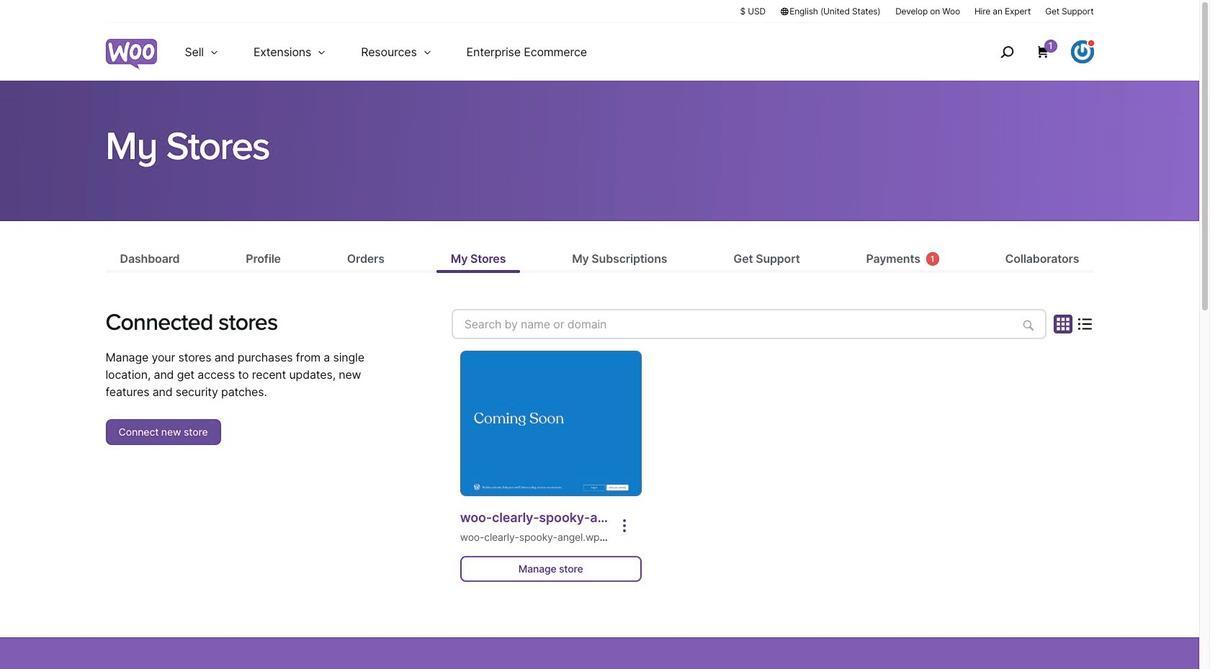 Task type: describe. For each thing, give the bounding box(es) containing it.
Search by name or domain text field
[[452, 309, 1047, 340]]

search image
[[995, 40, 1019, 63]]

open options menu image
[[616, 518, 633, 535]]



Task type: locate. For each thing, give the bounding box(es) containing it.
manage your store in a new browser tab image
[[460, 351, 642, 496]]

service navigation menu element
[[970, 28, 1094, 75]]

open account menu image
[[1071, 40, 1094, 63]]



Task type: vqa. For each thing, say whether or not it's contained in the screenshot.
first 9% from the top
no



